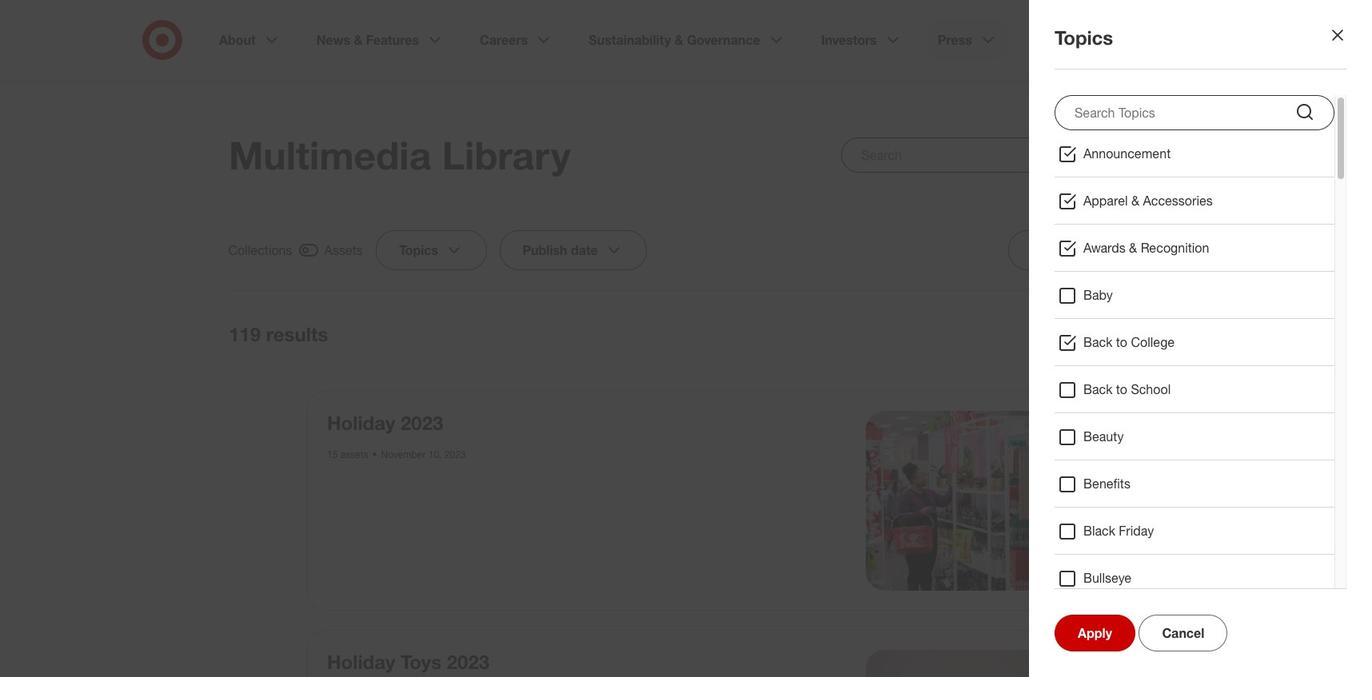 Task type: vqa. For each thing, say whether or not it's contained in the screenshot.
the bottommost artificial
no



Task type: locate. For each thing, give the bounding box(es) containing it.
0 vertical spatial &
[[1132, 193, 1140, 209]]

recognition
[[1141, 240, 1210, 256]]

1 vertical spatial &
[[1129, 240, 1137, 256]]

apply
[[1078, 625, 1112, 641]]

1 holiday from the top
[[327, 411, 395, 435]]

1 horizontal spatial topics
[[1055, 26, 1114, 50]]

15
[[327, 449, 338, 461]]

school
[[1131, 382, 1171, 397]]

0 vertical spatial back
[[1084, 334, 1113, 350]]

2023 right 10,
[[445, 449, 466, 461]]

topics inside dialog
[[1055, 26, 1114, 50]]

0 vertical spatial to
[[1116, 334, 1128, 350]]

multimedia
[[229, 132, 431, 178]]

to left college
[[1116, 334, 1128, 350]]

apply button
[[1055, 615, 1136, 652]]

119
[[229, 322, 261, 346]]

0 vertical spatial holiday
[[327, 411, 395, 435]]

0 horizontal spatial topics
[[399, 242, 438, 258]]

2 to from the top
[[1116, 382, 1128, 397]]

2 back from the top
[[1084, 382, 1113, 397]]

1 vertical spatial holiday
[[327, 650, 395, 674]]

15 assets
[[327, 449, 368, 461]]

0 vertical spatial topics
[[1055, 26, 1114, 50]]

back right the back to school option
[[1084, 382, 1113, 397]]

back
[[1084, 334, 1113, 350], [1084, 382, 1113, 397]]

november 10, 2023
[[381, 449, 466, 461]]

1 vertical spatial topics
[[399, 242, 438, 258]]

topics inside 'button'
[[399, 242, 438, 258]]

2 vertical spatial 2023
[[447, 650, 490, 674]]

topics dialog
[[0, 0, 1372, 677]]

Baby checkbox
[[1058, 286, 1077, 306]]

topics button
[[376, 230, 487, 270]]

friday
[[1119, 523, 1154, 539]]

None checkbox
[[229, 240, 363, 261]]

back to school
[[1084, 382, 1171, 397]]

results
[[266, 322, 328, 346]]

holiday toys 2023
[[327, 650, 490, 674]]

& right apparel
[[1132, 193, 1140, 209]]

2023 up november 10, 2023
[[401, 411, 443, 435]]

& right awards
[[1129, 240, 1137, 256]]

holiday up assets
[[327, 411, 395, 435]]

1 vertical spatial back
[[1084, 382, 1113, 397]]

holiday 2023 link
[[327, 411, 443, 435]]

to
[[1116, 334, 1128, 350], [1116, 382, 1128, 397]]

Search Topics search field
[[1055, 95, 1335, 130]]

&
[[1132, 193, 1140, 209], [1129, 240, 1137, 256]]

library
[[442, 132, 571, 178]]

announcement
[[1084, 146, 1171, 162]]

Announcement checkbox
[[1058, 145, 1077, 164]]

None checkbox
[[1073, 322, 1144, 346]]

publish
[[523, 242, 568, 258]]

2023 right toys
[[447, 650, 490, 674]]

bullseye
[[1084, 570, 1132, 586]]

holiday for holiday 2023
[[327, 411, 395, 435]]

2023
[[401, 411, 443, 435], [445, 449, 466, 461], [447, 650, 490, 674]]

awards
[[1084, 240, 1126, 256]]

1 vertical spatial 2023
[[445, 449, 466, 461]]

holiday
[[327, 411, 395, 435], [327, 650, 395, 674]]

assets
[[325, 242, 363, 258]]

baby
[[1084, 287, 1113, 303]]

topics
[[1055, 26, 1114, 50], [399, 242, 438, 258]]

& for awards
[[1129, 240, 1137, 256]]

checked image
[[299, 241, 318, 260]]

apparel
[[1084, 193, 1128, 209]]

1 vertical spatial to
[[1116, 382, 1128, 397]]

holiday left toys
[[327, 650, 395, 674]]

1 to from the top
[[1116, 334, 1128, 350]]

back right back to college option
[[1084, 334, 1113, 350]]

2 holiday from the top
[[327, 650, 395, 674]]

Black Friday checkbox
[[1058, 522, 1077, 541]]

1 back from the top
[[1084, 334, 1113, 350]]

to left school
[[1116, 382, 1128, 397]]

Apparel & Accessories checkbox
[[1058, 192, 1077, 211]]

back to college
[[1084, 334, 1175, 350]]

2023 for 10,
[[445, 449, 466, 461]]

Back to College checkbox
[[1058, 334, 1077, 353]]



Task type: describe. For each thing, give the bounding box(es) containing it.
publish date
[[523, 242, 598, 258]]

toys
[[401, 650, 442, 674]]

college
[[1131, 334, 1175, 350]]

& for apparel
[[1132, 193, 1140, 209]]

Benefits checkbox
[[1058, 475, 1077, 494]]

holiday toys 2023 link
[[327, 650, 490, 674]]

cancel button
[[1139, 615, 1228, 652]]

back for back to school
[[1084, 382, 1113, 397]]

to for college
[[1116, 334, 1128, 350]]

november
[[381, 449, 426, 461]]

black friday
[[1084, 523, 1154, 539]]

Awards & Recognition checkbox
[[1058, 239, 1077, 258]]

holiday for holiday toys 2023
[[327, 650, 395, 674]]

benefits
[[1084, 476, 1131, 492]]

assets
[[340, 449, 368, 461]]

2023 for toys
[[447, 650, 490, 674]]

10,
[[429, 449, 442, 461]]

apparel & accessories
[[1084, 193, 1213, 209]]

date
[[571, 242, 598, 258]]

Search search field
[[842, 138, 1144, 173]]

to for school
[[1116, 382, 1128, 397]]

Beauty checkbox
[[1058, 428, 1077, 447]]

unchecked image
[[1099, 325, 1118, 344]]

119 results
[[229, 322, 328, 346]]

multimedia library
[[229, 132, 571, 178]]

back for back to college
[[1084, 334, 1113, 350]]

a guest carrying a red target basket browses colorful holiday displays. image
[[866, 411, 1045, 591]]

black
[[1084, 523, 1116, 539]]

0 vertical spatial 2023
[[401, 411, 443, 435]]

awards & recognition
[[1084, 240, 1210, 256]]

publish date button
[[500, 230, 647, 270]]

Back to School checkbox
[[1058, 381, 1077, 400]]

cancel
[[1162, 625, 1205, 641]]

holiday 2023
[[327, 411, 443, 435]]

beauty
[[1084, 429, 1124, 445]]

Bullseye checkbox
[[1058, 569, 1077, 589]]

accessories
[[1143, 193, 1213, 209]]

collections
[[229, 242, 293, 258]]



